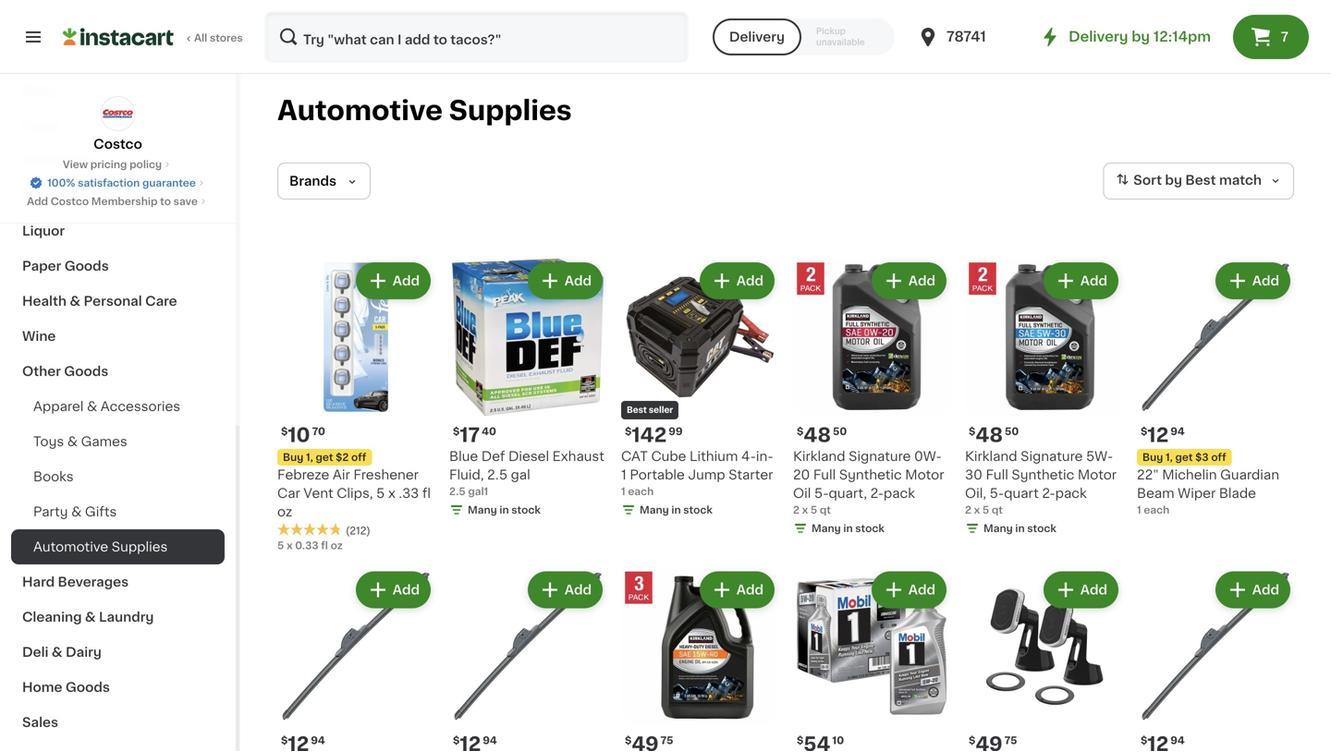 Task type: locate. For each thing, give the bounding box(es) containing it.
1 $ 48 50 from the left
[[797, 426, 847, 445]]

1 horizontal spatial get
[[1175, 453, 1193, 463]]

0 vertical spatial oz
[[277, 506, 292, 519]]

synthetic inside "kirkland signature 0w- 20 full synthetic motor oil 5-quart, 2-pack 2 x 5 qt"
[[839, 469, 902, 482]]

1 horizontal spatial 50
[[1005, 427, 1019, 437]]

pack inside "kirkland signature 0w- 20 full synthetic motor oil 5-quart, 2-pack 2 x 5 qt"
[[884, 487, 915, 500]]

pack inside the kirkland signature 5w- 30 full synthetic motor oil, 5-quart 2-pack 2 x 5 qt
[[1055, 487, 1087, 500]]

1 horizontal spatial pack
[[1055, 487, 1087, 500]]

get for 10
[[316, 453, 333, 463]]

0 vertical spatial fl
[[422, 487, 431, 500]]

get left $2
[[316, 453, 333, 463]]

1 horizontal spatial 5-
[[990, 487, 1004, 500]]

2 $ 48 50 from the left
[[969, 426, 1019, 445]]

baby
[[22, 84, 57, 97]]

in for jump
[[671, 505, 681, 515]]

apparel
[[33, 400, 84, 413]]

kirkland inside "kirkland signature 0w- 20 full synthetic motor oil 5-quart, 2-pack 2 x 5 qt"
[[793, 450, 845, 463]]

best inside 'best match sort by' field
[[1185, 174, 1216, 187]]

& right toys
[[67, 435, 78, 448]]

buy up 22"
[[1143, 453, 1163, 463]]

2 for oil,
[[965, 505, 972, 515]]

signature
[[849, 450, 911, 463], [1021, 450, 1083, 463]]

starter
[[729, 469, 773, 482]]

1 horizontal spatial supplies
[[449, 98, 572, 124]]

$ inside $ 17 40
[[453, 427, 460, 437]]

2 qt from the left
[[992, 505, 1003, 515]]

1 50 from the left
[[833, 427, 847, 437]]

1 get from the left
[[316, 453, 333, 463]]

2 vertical spatial 1
[[1137, 505, 1141, 515]]

& inside "link"
[[85, 611, 96, 624]]

& right deli
[[52, 646, 62, 659]]

50 up the kirkland signature 5w- 30 full synthetic motor oil, 5-quart 2-pack 2 x 5 qt
[[1005, 427, 1019, 437]]

motor inside "kirkland signature 0w- 20 full synthetic motor oil 5-quart, 2-pack 2 x 5 qt"
[[905, 469, 944, 482]]

0 horizontal spatial motor
[[905, 469, 944, 482]]

best left match
[[1185, 174, 1216, 187]]

delivery inside button
[[729, 31, 785, 43]]

automotive supplies down search field
[[277, 98, 572, 124]]

0 horizontal spatial qt
[[820, 505, 831, 515]]

& right apparel
[[87, 400, 97, 413]]

stock down jump on the right
[[683, 505, 713, 515]]

by right sort
[[1165, 174, 1182, 187]]

0 horizontal spatial 2.5
[[449, 487, 466, 497]]

1 1, from the left
[[306, 453, 313, 463]]

electronics
[[22, 154, 98, 167]]

kirkland inside the kirkland signature 5w- 30 full synthetic motor oil, 5-quart 2-pack 2 x 5 qt
[[965, 450, 1017, 463]]

1 vertical spatial each
[[1144, 505, 1170, 515]]

2 1, from the left
[[1166, 453, 1173, 463]]

1, for 10
[[306, 453, 313, 463]]

view pricing policy link
[[63, 157, 173, 172]]

50 for 30
[[1005, 427, 1019, 437]]

1 horizontal spatial 2
[[965, 505, 972, 515]]

x left .33 at the bottom of page
[[388, 487, 395, 500]]

2
[[793, 505, 800, 515], [965, 505, 972, 515]]

qt inside the kirkland signature 5w- 30 full synthetic motor oil, 5-quart 2-pack 2 x 5 qt
[[992, 505, 1003, 515]]

dairy
[[66, 646, 102, 659]]

product group
[[277, 259, 434, 553], [449, 259, 606, 521], [621, 259, 778, 521], [793, 259, 950, 540], [965, 259, 1122, 540], [1137, 259, 1294, 518], [277, 568, 434, 752], [449, 568, 606, 752], [621, 568, 778, 752], [793, 568, 950, 752], [965, 568, 1122, 752], [1137, 568, 1294, 752]]

blue def diesel exhaust fluid, 2.5 gal 2.5 gal1
[[449, 450, 604, 497]]

signature up quart
[[1021, 450, 1083, 463]]

0 horizontal spatial automotive
[[33, 541, 108, 554]]

vent
[[304, 487, 333, 500]]

5- right oil,
[[990, 487, 1004, 500]]

by for sort
[[1165, 174, 1182, 187]]

many down 'portable'
[[640, 505, 669, 515]]

by
[[1132, 30, 1150, 43], [1165, 174, 1182, 187]]

off for 12
[[1211, 453, 1226, 463]]

best for best seller
[[627, 406, 647, 415]]

goods
[[64, 260, 109, 273], [64, 365, 108, 378], [66, 681, 110, 694]]

goods for paper goods
[[64, 260, 109, 273]]

2 down oil,
[[965, 505, 972, 515]]

x inside the kirkland signature 5w- 30 full synthetic motor oil, 5-quart 2-pack 2 x 5 qt
[[974, 505, 980, 515]]

synthetic up quart,
[[839, 469, 902, 482]]

0 horizontal spatial synthetic
[[839, 469, 902, 482]]

None search field
[[264, 11, 689, 63]]

party
[[33, 506, 68, 519]]

by inside field
[[1165, 174, 1182, 187]]

1 horizontal spatial 1,
[[1166, 453, 1173, 463]]

1 motor from the left
[[905, 469, 944, 482]]

1 full from the left
[[813, 469, 836, 482]]

each inside 22" michelin guardian beam wiper blade 1 each
[[1144, 505, 1170, 515]]

pack down 5w-
[[1055, 487, 1087, 500]]

40
[[482, 427, 496, 437]]

in down quart,
[[843, 524, 853, 534]]

wiper
[[1178, 487, 1216, 500]]

best left 'seller'
[[627, 406, 647, 415]]

$ 48 50 up the 20
[[797, 426, 847, 445]]

oz inside febreze air freshener car vent clips, 5 x .33 fl oz
[[277, 506, 292, 519]]

qt for quart,
[[820, 505, 831, 515]]

best for best match
[[1185, 174, 1216, 187]]

jump
[[688, 469, 725, 482]]

2- right quart
[[1042, 487, 1055, 500]]

costco link
[[94, 96, 142, 153]]

2.5 down def
[[487, 469, 508, 482]]

many in stock down 'portable'
[[640, 505, 713, 515]]

48 up the 20
[[804, 426, 831, 445]]

match
[[1219, 174, 1262, 187]]

2 kirkland from the left
[[965, 450, 1017, 463]]

0 vertical spatial costco
[[94, 138, 142, 151]]

1 off from the left
[[351, 453, 366, 463]]

x inside febreze air freshener car vent clips, 5 x .33 fl oz
[[388, 487, 395, 500]]

1 horizontal spatial off
[[1211, 453, 1226, 463]]

50 up "kirkland signature 0w- 20 full synthetic motor oil 5-quart, 2-pack 2 x 5 qt"
[[833, 427, 847, 437]]

many in stock down gal1
[[468, 505, 541, 515]]

1 horizontal spatial 75
[[1005, 736, 1017, 746]]

air
[[333, 469, 350, 482]]

pack for quart
[[1055, 487, 1087, 500]]

5 inside the kirkland signature 5w- 30 full synthetic motor oil, 5-quart 2-pack 2 x 5 qt
[[983, 505, 989, 515]]

2 get from the left
[[1175, 453, 1193, 463]]

goods down dairy
[[66, 681, 110, 694]]

30
[[965, 469, 983, 482]]

each down beam
[[1144, 505, 1170, 515]]

1, for 12
[[1166, 453, 1173, 463]]

& for health
[[70, 295, 80, 308]]

best
[[1185, 174, 1216, 187], [627, 406, 647, 415]]

get for 12
[[1175, 453, 1193, 463]]

2 2 from the left
[[965, 505, 972, 515]]

full right 30
[[986, 469, 1008, 482]]

full for quart
[[986, 469, 1008, 482]]

hard beverages
[[22, 576, 129, 589]]

1 horizontal spatial delivery
[[1069, 30, 1128, 43]]

stock down quart,
[[855, 524, 885, 534]]

5 left "0.33"
[[277, 541, 284, 551]]

5- for quart
[[990, 487, 1004, 500]]

kirkland for 20
[[793, 450, 845, 463]]

delivery inside "link"
[[1069, 30, 1128, 43]]

by left 12:14pm
[[1132, 30, 1150, 43]]

supplies down search field
[[449, 98, 572, 124]]

deli & dairy link
[[11, 635, 225, 670]]

in down quart
[[1015, 524, 1025, 534]]

kirkland signature 5w- 30 full synthetic motor oil, 5-quart 2-pack 2 x 5 qt
[[965, 450, 1117, 515]]

1 horizontal spatial qt
[[992, 505, 1003, 515]]

1 pack from the left
[[884, 487, 915, 500]]

0 horizontal spatial pack
[[884, 487, 915, 500]]

paper
[[22, 260, 61, 273]]

1 horizontal spatial best
[[1185, 174, 1216, 187]]

& for cleaning
[[85, 611, 96, 624]]

to
[[160, 196, 171, 207]]

0 horizontal spatial kirkland
[[793, 450, 845, 463]]

0 horizontal spatial 50
[[833, 427, 847, 437]]

94 inside $ 12 94
[[1171, 427, 1185, 437]]

oz down car
[[277, 506, 292, 519]]

brands button
[[277, 163, 371, 200]]

oz
[[277, 506, 292, 519], [331, 541, 343, 551]]

$ 48 50 up 30
[[969, 426, 1019, 445]]

5- inside the kirkland signature 5w- 30 full synthetic motor oil, 5-quart 2-pack 2 x 5 qt
[[990, 487, 1004, 500]]

5 down freshener
[[376, 487, 385, 500]]

2 50 from the left
[[1005, 427, 1019, 437]]

1 signature from the left
[[849, 450, 911, 463]]

motor for 5w-
[[1078, 469, 1117, 482]]

7 button
[[1233, 15, 1309, 59]]

many in stock down quart
[[984, 524, 1057, 534]]

gifts
[[85, 506, 117, 519]]

1 vertical spatial automotive supplies
[[33, 541, 168, 554]]

service type group
[[713, 18, 895, 55]]

75
[[661, 736, 673, 746], [1005, 736, 1017, 746]]

2- inside the kirkland signature 5w- 30 full synthetic motor oil, 5-quart 2-pack 2 x 5 qt
[[1042, 487, 1055, 500]]

kirkland up the 20
[[793, 450, 845, 463]]

1 qt from the left
[[820, 505, 831, 515]]

in for 2.5
[[500, 505, 509, 515]]

costco down 100%
[[51, 196, 89, 207]]

stock down quart
[[1027, 524, 1057, 534]]

many in stock down quart,
[[812, 524, 885, 534]]

hard beverages link
[[11, 565, 225, 600]]

febreze air freshener car vent clips, 5 x .33 fl oz
[[277, 469, 431, 519]]

personal
[[84, 295, 142, 308]]

0 horizontal spatial off
[[351, 453, 366, 463]]

off
[[351, 453, 366, 463], [1211, 453, 1226, 463]]

1 horizontal spatial fl
[[422, 487, 431, 500]]

synthetic inside the kirkland signature 5w- 30 full synthetic motor oil, 5-quart 2-pack 2 x 5 qt
[[1012, 469, 1075, 482]]

liquor
[[22, 225, 65, 238]]

1 vertical spatial 1
[[621, 487, 626, 497]]

0 vertical spatial 10
[[288, 426, 310, 445]]

motor down 5w-
[[1078, 469, 1117, 482]]

many in stock for oil
[[812, 524, 885, 534]]

5w-
[[1086, 450, 1113, 463]]

1 5- from the left
[[814, 487, 829, 500]]

94
[[1171, 427, 1185, 437], [311, 736, 325, 746], [483, 736, 497, 746], [1171, 736, 1185, 746]]

get
[[316, 453, 333, 463], [1175, 453, 1193, 463]]

wine
[[22, 330, 56, 343]]

2.5 down fluid,
[[449, 487, 466, 497]]

1 48 from the left
[[804, 426, 831, 445]]

goods up health & personal care
[[64, 260, 109, 273]]

1 vertical spatial fl
[[321, 541, 328, 551]]

x down oil
[[802, 505, 808, 515]]

1 vertical spatial costco
[[51, 196, 89, 207]]

get left $3 at the bottom right of page
[[1175, 453, 1193, 463]]

0 horizontal spatial best
[[627, 406, 647, 415]]

1 horizontal spatial each
[[1144, 505, 1170, 515]]

1 2- from the left
[[870, 487, 884, 500]]

$
[[281, 427, 288, 437], [453, 427, 460, 437], [625, 427, 632, 437], [797, 427, 804, 437], [969, 427, 976, 437], [1141, 427, 1148, 437], [281, 736, 288, 746], [453, 736, 460, 746], [625, 736, 632, 746], [797, 736, 804, 746], [969, 736, 976, 746], [1141, 736, 1148, 746]]

& right health
[[70, 295, 80, 308]]

by inside "link"
[[1132, 30, 1150, 43]]

costco up view pricing policy link
[[94, 138, 142, 151]]

2 down oil
[[793, 505, 800, 515]]

0 vertical spatial goods
[[64, 260, 109, 273]]

5- right oil
[[814, 487, 829, 500]]

pack down 0w-
[[884, 487, 915, 500]]

add costco membership to save
[[27, 196, 198, 207]]

$ 48 50
[[797, 426, 847, 445], [969, 426, 1019, 445]]

0 horizontal spatial oz
[[277, 506, 292, 519]]

0 horizontal spatial 48
[[804, 426, 831, 445]]

blade
[[1219, 487, 1256, 500]]

many in stock for 2.5
[[468, 505, 541, 515]]

1 vertical spatial goods
[[64, 365, 108, 378]]

1 vertical spatial 2.5
[[449, 487, 466, 497]]

other
[[22, 365, 61, 378]]

many down oil,
[[984, 524, 1013, 534]]

delivery
[[1069, 30, 1128, 43], [729, 31, 785, 43]]

2 full from the left
[[986, 469, 1008, 482]]

& down beverages
[[85, 611, 96, 624]]

0 horizontal spatial 1,
[[306, 453, 313, 463]]

automotive up brands dropdown button
[[277, 98, 443, 124]]

0 horizontal spatial buy
[[283, 453, 303, 463]]

all stores
[[194, 33, 243, 43]]

1 kirkland from the left
[[793, 450, 845, 463]]

fl inside febreze air freshener car vent clips, 5 x .33 fl oz
[[422, 487, 431, 500]]

kirkland up 30
[[965, 450, 1017, 463]]

full right the 20
[[813, 469, 836, 482]]

beverages
[[58, 576, 129, 589]]

toys & games link
[[11, 424, 225, 459]]

supplies up "hard beverages" 'link'
[[112, 541, 168, 554]]

2 synthetic from the left
[[1012, 469, 1075, 482]]

2 motor from the left
[[1078, 469, 1117, 482]]

2 buy from the left
[[1143, 453, 1163, 463]]

0 horizontal spatial automotive supplies
[[33, 541, 168, 554]]

0 horizontal spatial fl
[[321, 541, 328, 551]]

synthetic for quart,
[[839, 469, 902, 482]]

brands
[[289, 175, 337, 188]]

gal
[[511, 469, 530, 482]]

in down 'portable'
[[671, 505, 681, 515]]

health & personal care link
[[11, 284, 225, 319]]

0 horizontal spatial 10
[[288, 426, 310, 445]]

48 for kirkland signature 5w- 30 full synthetic motor oil, 5-quart 2-pack
[[976, 426, 1003, 445]]

0 vertical spatial by
[[1132, 30, 1150, 43]]

signature inside the kirkland signature 5w- 30 full synthetic motor oil, 5-quart 2-pack 2 x 5 qt
[[1021, 450, 1083, 463]]

portable
[[630, 469, 685, 482]]

satisfaction
[[78, 178, 140, 188]]

0 horizontal spatial 5-
[[814, 487, 829, 500]]

sales
[[22, 716, 58, 729]]

2- right quart,
[[870, 487, 884, 500]]

kirkland for 30
[[965, 450, 1017, 463]]

exhaust
[[553, 450, 604, 463]]

off right $2
[[351, 453, 366, 463]]

12:14pm
[[1153, 30, 1211, 43]]

signature inside "kirkland signature 0w- 20 full synthetic motor oil 5-quart, 2-pack 2 x 5 qt"
[[849, 450, 911, 463]]

1 horizontal spatial automotive supplies
[[277, 98, 572, 124]]

2 pack from the left
[[1055, 487, 1087, 500]]

1 horizontal spatial buy
[[1143, 453, 1163, 463]]

product group containing 17
[[449, 259, 606, 521]]

& down 100%
[[57, 190, 68, 202]]

0 horizontal spatial 75
[[661, 736, 673, 746]]

in down blue def diesel exhaust fluid, 2.5 gal 2.5 gal1 in the bottom left of the page
[[500, 505, 509, 515]]

stock down gal
[[511, 505, 541, 515]]

1 horizontal spatial $ 48 50
[[969, 426, 1019, 445]]

seller
[[649, 406, 673, 415]]

48
[[804, 426, 831, 445], [976, 426, 1003, 445]]

& inside 'link'
[[71, 506, 82, 519]]

5 down oil,
[[983, 505, 989, 515]]

1 vertical spatial best
[[627, 406, 647, 415]]

1 synthetic from the left
[[839, 469, 902, 482]]

oz right "0.33"
[[331, 541, 343, 551]]

blue
[[449, 450, 478, 463]]

full inside "kirkland signature 0w- 20 full synthetic motor oil 5-quart, 2-pack 2 x 5 qt"
[[813, 469, 836, 482]]

each inside cat cube lithium 4-in- 1 portable jump starter 1 each
[[628, 487, 654, 497]]

$ 48 50 for kirkland signature 5w- 30 full synthetic motor oil, 5-quart 2-pack
[[969, 426, 1019, 445]]

0 horizontal spatial 2
[[793, 505, 800, 515]]

1 horizontal spatial full
[[986, 469, 1008, 482]]

5 down oil
[[811, 505, 817, 515]]

2- inside "kirkland signature 0w- 20 full synthetic motor oil 5-quart, 2-pack 2 x 5 qt"
[[870, 487, 884, 500]]

0 vertical spatial 2.5
[[487, 469, 508, 482]]

policy
[[129, 159, 162, 170]]

guarantee
[[142, 178, 196, 188]]

delivery for delivery by 12:14pm
[[1069, 30, 1128, 43]]

1 vertical spatial 10
[[832, 736, 844, 746]]

2 inside "kirkland signature 0w- 20 full synthetic motor oil 5-quart, 2-pack 2 x 5 qt"
[[793, 505, 800, 515]]

& left gifts
[[71, 506, 82, 519]]

floral
[[22, 119, 59, 132]]

$ inside $ 10 70
[[281, 427, 288, 437]]

signature left 0w-
[[849, 450, 911, 463]]

buy
[[283, 453, 303, 463], [1143, 453, 1163, 463]]

48 up 30
[[976, 426, 1003, 445]]

automotive supplies down gifts
[[33, 541, 168, 554]]

automotive down party & gifts
[[33, 541, 108, 554]]

1 horizontal spatial 48
[[976, 426, 1003, 445]]

2 75 from the left
[[1005, 736, 1017, 746]]

0 vertical spatial automotive
[[277, 98, 443, 124]]

0 horizontal spatial 2-
[[870, 487, 884, 500]]

1 horizontal spatial synthetic
[[1012, 469, 1075, 482]]

synthetic up quart
[[1012, 469, 1075, 482]]

2 off from the left
[[1211, 453, 1226, 463]]

many down quart,
[[812, 524, 841, 534]]

motor inside the kirkland signature 5w- 30 full synthetic motor oil, 5-quart 2-pack 2 x 5 qt
[[1078, 469, 1117, 482]]

1 horizontal spatial signature
[[1021, 450, 1083, 463]]

1, up "febreze"
[[306, 453, 313, 463]]

& for beer
[[57, 190, 68, 202]]

qt inside "kirkland signature 0w- 20 full synthetic motor oil 5-quart, 2-pack 2 x 5 qt"
[[820, 505, 831, 515]]

cube
[[651, 450, 686, 463]]

fl right "0.33"
[[321, 541, 328, 551]]

fl right .33 at the bottom of page
[[422, 487, 431, 500]]

&
[[57, 190, 68, 202], [70, 295, 80, 308], [87, 400, 97, 413], [67, 435, 78, 448], [71, 506, 82, 519], [85, 611, 96, 624], [52, 646, 62, 659]]

0 horizontal spatial full
[[813, 469, 836, 482]]

signature for quart
[[1021, 450, 1083, 463]]

0 horizontal spatial by
[[1132, 30, 1150, 43]]

1 horizontal spatial 2-
[[1042, 487, 1055, 500]]

2 48 from the left
[[976, 426, 1003, 445]]

1 vertical spatial by
[[1165, 174, 1182, 187]]

costco
[[94, 138, 142, 151], [51, 196, 89, 207]]

pack
[[884, 487, 915, 500], [1055, 487, 1087, 500]]

0 horizontal spatial get
[[316, 453, 333, 463]]

2 inside the kirkland signature 5w- 30 full synthetic motor oil, 5-quart 2-pack 2 x 5 qt
[[965, 505, 972, 515]]

full inside the kirkland signature 5w- 30 full synthetic motor oil, 5-quart 2-pack 2 x 5 qt
[[986, 469, 1008, 482]]

x down oil,
[[974, 505, 980, 515]]

2 2- from the left
[[1042, 487, 1055, 500]]

100% satisfaction guarantee button
[[29, 172, 207, 190]]

1 vertical spatial oz
[[331, 541, 343, 551]]

50 for 20
[[833, 427, 847, 437]]

2 vertical spatial goods
[[66, 681, 110, 694]]

0 horizontal spatial supplies
[[112, 541, 168, 554]]

2 5- from the left
[[990, 487, 1004, 500]]

2-
[[870, 487, 884, 500], [1042, 487, 1055, 500]]

quart,
[[829, 487, 867, 500]]

0w-
[[914, 450, 942, 463]]

2- for quart,
[[870, 487, 884, 500]]

automotive
[[277, 98, 443, 124], [33, 541, 108, 554]]

0 vertical spatial automotive supplies
[[277, 98, 572, 124]]

1 horizontal spatial motor
[[1078, 469, 1117, 482]]

5 inside febreze air freshener car vent clips, 5 x .33 fl oz
[[376, 487, 385, 500]]

best inside product group
[[627, 406, 647, 415]]

0 horizontal spatial each
[[628, 487, 654, 497]]

buy up "febreze"
[[283, 453, 303, 463]]

view
[[63, 159, 88, 170]]

Search field
[[266, 13, 687, 61]]

full for quart,
[[813, 469, 836, 482]]

1 buy from the left
[[283, 453, 303, 463]]

1 horizontal spatial by
[[1165, 174, 1182, 187]]

0 horizontal spatial delivery
[[729, 31, 785, 43]]

1 vertical spatial automotive
[[33, 541, 108, 554]]

1, down $ 12 94
[[1166, 453, 1173, 463]]

1 horizontal spatial kirkland
[[965, 450, 1017, 463]]

many down gal1
[[468, 505, 497, 515]]

qt for quart
[[992, 505, 1003, 515]]

0 vertical spatial best
[[1185, 174, 1216, 187]]

2 signature from the left
[[1021, 450, 1083, 463]]

0 horizontal spatial $ 48 50
[[797, 426, 847, 445]]

in for oil
[[843, 524, 853, 534]]

1 2 from the left
[[793, 505, 800, 515]]

add
[[27, 196, 48, 207], [393, 275, 420, 288], [565, 275, 592, 288], [737, 275, 764, 288], [909, 275, 936, 288], [1080, 275, 1107, 288], [1252, 275, 1279, 288], [393, 584, 420, 597], [565, 584, 592, 597], [737, 584, 764, 597], [909, 584, 936, 597], [1080, 584, 1107, 597], [1252, 584, 1279, 597]]

0 vertical spatial each
[[628, 487, 654, 497]]

party & gifts
[[33, 506, 117, 519]]

each down 'portable'
[[628, 487, 654, 497]]

goods up apparel & accessories
[[64, 365, 108, 378]]

motor down 0w-
[[905, 469, 944, 482]]

in for oil,
[[1015, 524, 1025, 534]]

0 horizontal spatial signature
[[849, 450, 911, 463]]

5- inside "kirkland signature 0w- 20 full synthetic motor oil 5-quart, 2-pack 2 x 5 qt"
[[814, 487, 829, 500]]

off right $3 at the bottom right of page
[[1211, 453, 1226, 463]]

costco logo image
[[100, 96, 135, 131]]



Task type: describe. For each thing, give the bounding box(es) containing it.
best match
[[1185, 174, 1262, 187]]

$ 17 40
[[453, 426, 496, 445]]

stock for oil,
[[1027, 524, 1057, 534]]

save
[[173, 196, 198, 207]]

home goods link
[[11, 670, 225, 705]]

buy for 12
[[1143, 453, 1163, 463]]

apparel & accessories
[[33, 400, 180, 413]]

guardian
[[1220, 469, 1279, 482]]

signature for quart,
[[849, 450, 911, 463]]

0 horizontal spatial costco
[[51, 196, 89, 207]]

7
[[1281, 31, 1289, 43]]

sales link
[[11, 705, 225, 740]]

clips,
[[337, 487, 373, 500]]

view pricing policy
[[63, 159, 162, 170]]

quart
[[1004, 487, 1039, 500]]

cider
[[71, 190, 107, 202]]

$ inside $ 142 99
[[625, 427, 632, 437]]

many for oil
[[812, 524, 841, 534]]

many for jump
[[640, 505, 669, 515]]

1 horizontal spatial costco
[[94, 138, 142, 151]]

car
[[277, 487, 300, 500]]

12
[[1148, 426, 1169, 445]]

$2
[[336, 453, 349, 463]]

product group containing 12
[[1137, 259, 1294, 518]]

Best match Sort by field
[[1103, 163, 1294, 200]]

delivery for delivery
[[729, 31, 785, 43]]

off for 10
[[351, 453, 366, 463]]

99
[[669, 427, 683, 437]]

pricing
[[90, 159, 127, 170]]

$ 48 50 for kirkland signature 0w- 20 full synthetic motor oil 5-quart, 2-pack
[[797, 426, 847, 445]]

stock for oil
[[855, 524, 885, 534]]

other goods link
[[11, 354, 225, 389]]

kirkland signature 0w- 20 full synthetic motor oil 5-quart, 2-pack 2 x 5 qt
[[793, 450, 944, 515]]

10 inside product group
[[288, 426, 310, 445]]

2- for quart
[[1042, 487, 1055, 500]]

22" michelin guardian beam wiper blade 1 each
[[1137, 469, 1279, 515]]

diesel
[[508, 450, 549, 463]]

instacart logo image
[[63, 26, 174, 48]]

many for 2.5
[[468, 505, 497, 515]]

accessories
[[101, 400, 180, 413]]

laundry
[[99, 611, 154, 624]]

michelin
[[1162, 469, 1217, 482]]

cleaning & laundry
[[22, 611, 154, 624]]

0 vertical spatial supplies
[[449, 98, 572, 124]]

many for oil,
[[984, 524, 1013, 534]]

70
[[312, 427, 325, 437]]

beer
[[22, 190, 54, 202]]

add costco membership to save link
[[27, 194, 209, 209]]

$ 10 70
[[281, 426, 325, 445]]

goods for other goods
[[64, 365, 108, 378]]

1 vertical spatial supplies
[[112, 541, 168, 554]]

paper goods
[[22, 260, 109, 273]]

stores
[[210, 33, 243, 43]]

many in stock for oil,
[[984, 524, 1057, 534]]

2 for oil
[[793, 505, 800, 515]]

delivery by 12:14pm link
[[1039, 26, 1211, 48]]

48 for kirkland signature 0w- 20 full synthetic motor oil 5-quart, 2-pack
[[804, 426, 831, 445]]

by for delivery
[[1132, 30, 1150, 43]]

buy for 10
[[283, 453, 303, 463]]

x inside "kirkland signature 0w- 20 full synthetic motor oil 5-quart, 2-pack 2 x 5 qt"
[[802, 505, 808, 515]]

electronics link
[[11, 143, 225, 178]]

febreze
[[277, 469, 329, 482]]

1 horizontal spatial 10
[[832, 736, 844, 746]]

goods for home goods
[[66, 681, 110, 694]]

& for apparel
[[87, 400, 97, 413]]

cat cube lithium 4-in- 1 portable jump starter 1 each
[[621, 450, 773, 497]]

freshener
[[353, 469, 419, 482]]

best seller
[[627, 406, 673, 415]]

5- for quart,
[[814, 487, 829, 500]]

sort by
[[1134, 174, 1182, 187]]

(212)
[[346, 526, 370, 536]]

motor for 0w-
[[905, 469, 944, 482]]

cleaning
[[22, 611, 82, 624]]

x left "0.33"
[[287, 541, 293, 551]]

delivery button
[[713, 18, 801, 55]]

1 horizontal spatial 2.5
[[487, 469, 508, 482]]

lithium
[[690, 450, 738, 463]]

home
[[22, 681, 62, 694]]

product group containing 142
[[621, 259, 778, 521]]

& for deli
[[52, 646, 62, 659]]

1 horizontal spatial oz
[[331, 541, 343, 551]]

health & personal care
[[22, 295, 177, 308]]

$3
[[1195, 453, 1209, 463]]

deli
[[22, 646, 49, 659]]

health
[[22, 295, 67, 308]]

fluid,
[[449, 469, 484, 482]]

1 75 from the left
[[661, 736, 673, 746]]

games
[[81, 435, 127, 448]]

deli & dairy
[[22, 646, 102, 659]]

cleaning & laundry link
[[11, 600, 225, 635]]

synthetic for quart
[[1012, 469, 1075, 482]]

$ inside $ 12 94
[[1141, 427, 1148, 437]]

stock for 2.5
[[511, 505, 541, 515]]

oil
[[793, 487, 811, 500]]

& for party
[[71, 506, 82, 519]]

membership
[[91, 196, 158, 207]]

many in stock for jump
[[640, 505, 713, 515]]

20
[[793, 469, 810, 482]]

1 horizontal spatial automotive
[[277, 98, 443, 124]]

delivery by 12:14pm
[[1069, 30, 1211, 43]]

& for toys
[[67, 435, 78, 448]]

1 inside 22" michelin guardian beam wiper blade 1 each
[[1137, 505, 1141, 515]]

17
[[460, 426, 480, 445]]

100% satisfaction guarantee
[[47, 178, 196, 188]]

wine link
[[11, 319, 225, 354]]

toys & games
[[33, 435, 127, 448]]

pack for quart,
[[884, 487, 915, 500]]

all
[[194, 33, 207, 43]]

sort
[[1134, 174, 1162, 187]]

0 vertical spatial 1
[[621, 469, 627, 482]]

5 inside "kirkland signature 0w- 20 full synthetic motor oil 5-quart, 2-pack 2 x 5 qt"
[[811, 505, 817, 515]]

books link
[[11, 459, 225, 495]]

product group containing 10
[[277, 259, 434, 553]]

automotive supplies link
[[11, 530, 225, 565]]

78741
[[947, 30, 986, 43]]

liquor link
[[11, 214, 225, 249]]

other goods
[[22, 365, 108, 378]]

stock for jump
[[683, 505, 713, 515]]

beer & cider
[[22, 190, 107, 202]]

$ 12 94
[[1141, 426, 1185, 445]]

beam
[[1137, 487, 1175, 500]]

all stores link
[[63, 11, 244, 63]]

142
[[632, 426, 667, 445]]

buy 1, get $3 off
[[1143, 453, 1226, 463]]

cat
[[621, 450, 648, 463]]

apparel & accessories link
[[11, 389, 225, 424]]



Task type: vqa. For each thing, say whether or not it's contained in the screenshot.
the 'blue'
yes



